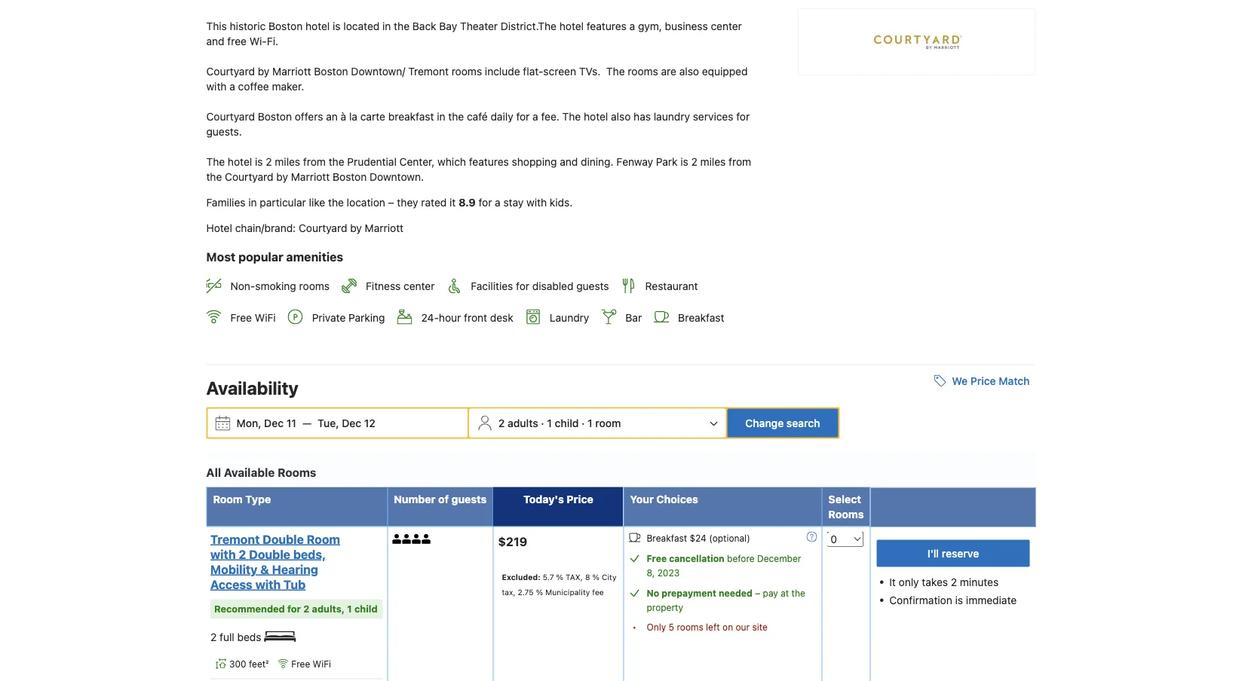 Task type: vqa. For each thing, say whether or not it's contained in the screenshot.
Flight tracking Your driver will track your flight and wait for you if it's delayed at the left
no



Task type: locate. For each thing, give the bounding box(es) containing it.
price inside dropdown button
[[971, 375, 996, 387]]

1 horizontal spatial 1
[[547, 417, 552, 429]]

double up beds,
[[263, 532, 304, 547]]

0 horizontal spatial child
[[354, 604, 378, 615]]

boston up an
[[314, 65, 348, 78]]

wi-
[[249, 35, 267, 48]]

—
[[302, 417, 312, 429]]

also left "has" in the top of the page
[[611, 111, 631, 123]]

2 miles from the left
[[700, 156, 726, 168]]

1 vertical spatial child
[[354, 604, 378, 615]]

1 vertical spatial features
[[469, 156, 509, 168]]

we
[[952, 375, 968, 387]]

the right like
[[328, 197, 344, 209]]

1 horizontal spatial wifi
[[313, 659, 331, 670]]

the left café
[[448, 111, 464, 123]]

occupancy image
[[402, 534, 412, 544], [422, 534, 432, 544]]

center
[[711, 20, 742, 33], [404, 280, 435, 293]]

from up like
[[303, 156, 326, 168]]

· left room
[[582, 417, 585, 429]]

1 vertical spatial also
[[611, 111, 631, 123]]

1 horizontal spatial price
[[971, 375, 996, 387]]

0 horizontal spatial also
[[611, 111, 631, 123]]

0 horizontal spatial the
[[206, 156, 225, 168]]

1 horizontal spatial ·
[[582, 417, 585, 429]]

2 up particular
[[266, 156, 272, 168]]

hotel down guests.
[[228, 156, 252, 168]]

miles up particular
[[275, 156, 300, 168]]

free up '8,'
[[647, 554, 667, 564]]

0 horizontal spatial in
[[248, 197, 257, 209]]

immediate
[[966, 594, 1017, 607]]

2 up mobility
[[239, 548, 246, 562]]

1 horizontal spatial occupancy image
[[422, 534, 432, 544]]

with down &
[[255, 578, 281, 592]]

offers
[[295, 111, 323, 123]]

an
[[326, 111, 338, 123]]

are
[[661, 65, 677, 78]]

0 vertical spatial –
[[388, 197, 394, 209]]

1 horizontal spatial child
[[555, 417, 579, 429]]

non-
[[230, 280, 255, 293]]

the left back
[[394, 20, 410, 33]]

tremont inside this historic boston hotel is located in the back bay theater district.the hotel features a gym, business center and free wi-fi. courtyard by marriott boston downtown/ tremont rooms include flat-screen tvs.  the rooms are also equipped with a coffee maker. courtyard boston offers an à la carte breakfast in the café daily for a fee. the hotel also has laundry services for guests. the hotel is 2 miles from the prudential center, which features shopping and dining. fenway park is 2 miles from the courtyard by marriott boston downtown.
[[408, 65, 449, 78]]

double up &
[[249, 548, 290, 562]]

dec left 11
[[264, 417, 284, 429]]

free
[[227, 35, 247, 48]]

0 horizontal spatial –
[[388, 197, 394, 209]]

24-hour front desk
[[421, 311, 514, 324]]

beds
[[237, 631, 261, 644]]

0 vertical spatial price
[[971, 375, 996, 387]]

tub
[[284, 578, 306, 592]]

0 horizontal spatial occupancy image
[[392, 534, 402, 544]]

a left coffee
[[230, 80, 235, 93]]

free right feet²
[[291, 659, 310, 670]]

0 horizontal spatial dec
[[264, 417, 284, 429]]

non-smoking rooms
[[230, 280, 330, 293]]

1 horizontal spatial the
[[562, 111, 581, 123]]

in right located
[[382, 20, 391, 33]]

the right tvs.
[[606, 65, 625, 78]]

0 vertical spatial the
[[606, 65, 625, 78]]

breakfast
[[678, 311, 724, 324], [647, 534, 687, 544]]

this
[[206, 20, 227, 33]]

tremont
[[408, 65, 449, 78], [210, 532, 260, 547]]

is left located
[[333, 20, 341, 33]]

minutes
[[960, 576, 999, 589]]

center right business at right top
[[711, 20, 742, 33]]

tremont down back
[[408, 65, 449, 78]]

1 horizontal spatial %
[[556, 573, 563, 582]]

is right park
[[681, 156, 688, 168]]

stay
[[504, 197, 524, 209]]

1 vertical spatial wifi
[[313, 659, 331, 670]]

from down services
[[729, 156, 751, 168]]

à
[[341, 111, 346, 123]]

park
[[656, 156, 678, 168]]

1 horizontal spatial miles
[[700, 156, 726, 168]]

1 horizontal spatial room
[[307, 532, 340, 547]]

(optional)
[[709, 534, 750, 544]]

a left gym,
[[630, 20, 635, 33]]

1 vertical spatial and
[[560, 156, 578, 168]]

wifi down adults,
[[313, 659, 331, 670]]

it
[[890, 576, 896, 589]]

1 horizontal spatial tremont
[[408, 65, 449, 78]]

free wifi right feet²
[[291, 659, 331, 670]]

is inside it only takes 2 minutes confirmation is immediate
[[955, 594, 963, 607]]

child left room
[[555, 417, 579, 429]]

boston down "maker."
[[258, 111, 292, 123]]

0 vertical spatial free
[[230, 311, 252, 324]]

0 horizontal spatial ·
[[541, 417, 544, 429]]

tremont inside tremont double room with 2 double beds, mobility & hearing access with tub
[[210, 532, 260, 547]]

wifi down smoking
[[255, 311, 276, 324]]

courtyard up guests.
[[206, 111, 255, 123]]

free wifi
[[230, 311, 276, 324], [291, 659, 331, 670]]

&
[[260, 563, 269, 577]]

0 vertical spatial free wifi
[[230, 311, 276, 324]]

daily
[[491, 111, 513, 123]]

and left "dining."
[[560, 156, 578, 168]]

breakfast for breakfast
[[678, 311, 724, 324]]

1 horizontal spatial free wifi
[[291, 659, 331, 670]]

the right at
[[792, 589, 805, 599]]

2 inside button
[[498, 417, 505, 429]]

fitness
[[366, 280, 401, 293]]

miles
[[275, 156, 300, 168], [700, 156, 726, 168]]

0 vertical spatial double
[[263, 532, 304, 547]]

by
[[258, 65, 270, 78], [276, 171, 288, 183], [350, 222, 362, 235]]

1 vertical spatial price
[[567, 493, 593, 506]]

with left coffee
[[206, 80, 227, 93]]

today's price
[[524, 493, 593, 506]]

0 vertical spatial tremont
[[408, 65, 449, 78]]

dec
[[264, 417, 284, 429], [342, 417, 361, 429]]

0 horizontal spatial features
[[469, 156, 509, 168]]

0 vertical spatial child
[[555, 417, 579, 429]]

1 horizontal spatial center
[[711, 20, 742, 33]]

the
[[394, 20, 410, 33], [448, 111, 464, 123], [329, 156, 344, 168], [206, 171, 222, 183], [328, 197, 344, 209], [792, 589, 805, 599]]

for right daily
[[516, 111, 530, 123]]

and
[[206, 35, 224, 48], [560, 156, 578, 168]]

room left type
[[213, 493, 243, 506]]

free down the non-
[[230, 311, 252, 324]]

beds,
[[293, 548, 326, 562]]

at
[[781, 589, 789, 599]]

also right are at the right top
[[679, 65, 699, 78]]

courtyard by marriott image
[[873, 20, 964, 65]]

price for we
[[971, 375, 996, 387]]

boston down 'prudential'
[[333, 171, 367, 183]]

1 right adults,
[[347, 604, 352, 615]]

2 left adults
[[498, 417, 505, 429]]

1 horizontal spatial –
[[755, 589, 760, 599]]

courtyard up coffee
[[206, 65, 255, 78]]

price right we
[[971, 375, 996, 387]]

dec left 12
[[342, 417, 361, 429]]

breakfast up free cancellation
[[647, 534, 687, 544]]

1 horizontal spatial features
[[587, 20, 627, 33]]

· right adults
[[541, 417, 544, 429]]

2 horizontal spatial 1
[[588, 417, 593, 429]]

2 horizontal spatial %
[[592, 573, 600, 582]]

recommended for 2 adults,  1 child
[[214, 604, 378, 615]]

1 vertical spatial by
[[276, 171, 288, 183]]

0 vertical spatial in
[[382, 20, 391, 33]]

hotel chain/brand: courtyard by marriott
[[206, 222, 404, 235]]

features right which
[[469, 156, 509, 168]]

tremont double room with 2 double beds, mobility & hearing access with tub link
[[210, 532, 379, 592]]

2 horizontal spatial by
[[350, 222, 362, 235]]

guests
[[576, 280, 609, 293], [451, 493, 487, 506]]

la
[[349, 111, 358, 123]]

is
[[333, 20, 341, 33], [255, 156, 263, 168], [681, 156, 688, 168], [955, 594, 963, 607]]

rooms down select
[[829, 508, 864, 521]]

marriott down families in particular like the location – they rated it 8.9 for a stay with kids.
[[365, 222, 404, 235]]

1 vertical spatial center
[[404, 280, 435, 293]]

% right 5.7
[[556, 573, 563, 582]]

1
[[547, 417, 552, 429], [588, 417, 593, 429], [347, 604, 352, 615]]

0 horizontal spatial 1
[[347, 604, 352, 615]]

1 right adults
[[547, 417, 552, 429]]

0 horizontal spatial price
[[567, 493, 593, 506]]

1 vertical spatial breakfast
[[647, 534, 687, 544]]

1 horizontal spatial occupancy image
[[412, 534, 422, 544]]

the down guests.
[[206, 156, 225, 168]]

center up 24-
[[404, 280, 435, 293]]

rooms right '5' at right
[[677, 623, 704, 633]]

it
[[450, 197, 456, 209]]

price
[[971, 375, 996, 387], [567, 493, 593, 506]]

occupancy image
[[392, 534, 402, 544], [412, 534, 422, 544]]

courtyard down like
[[299, 222, 347, 235]]

tue,
[[318, 417, 339, 429]]

% right 8
[[592, 573, 600, 582]]

free
[[230, 311, 252, 324], [647, 554, 667, 564], [291, 659, 310, 670]]

0 vertical spatial breakfast
[[678, 311, 724, 324]]

rooms left include at the left of page
[[452, 65, 482, 78]]

1 horizontal spatial in
[[382, 20, 391, 33]]

% right 2.75
[[536, 588, 543, 597]]

1 vertical spatial in
[[437, 111, 445, 123]]

0 horizontal spatial guests
[[451, 493, 487, 506]]

laundry
[[550, 311, 589, 324]]

type
[[245, 493, 271, 506]]

2 full beds
[[210, 631, 264, 644]]

location
[[347, 197, 385, 209]]

price for today's
[[567, 493, 593, 506]]

child
[[555, 417, 579, 429], [354, 604, 378, 615]]

0 horizontal spatial from
[[303, 156, 326, 168]]

1 horizontal spatial from
[[729, 156, 751, 168]]

2 horizontal spatial the
[[606, 65, 625, 78]]

guests up laundry
[[576, 280, 609, 293]]

0 horizontal spatial tremont
[[210, 532, 260, 547]]

for right 8.9
[[479, 197, 492, 209]]

0 vertical spatial room
[[213, 493, 243, 506]]

and down this
[[206, 35, 224, 48]]

is down minutes
[[955, 594, 963, 607]]

all
[[206, 466, 221, 479]]

only 5 rooms left on our site
[[647, 623, 768, 633]]

1 horizontal spatial rooms
[[829, 508, 864, 521]]

of
[[438, 493, 449, 506]]

for down "tub"
[[287, 604, 301, 615]]

fee.
[[541, 111, 560, 123]]

your
[[630, 493, 654, 506]]

marriott up "maker."
[[272, 65, 311, 78]]

2 right takes
[[951, 576, 957, 589]]

0 horizontal spatial rooms
[[278, 466, 316, 479]]

0 horizontal spatial miles
[[275, 156, 300, 168]]

breakfast for breakfast $24 (optional)
[[647, 534, 687, 544]]

hotel right district.the
[[560, 20, 584, 33]]

1 vertical spatial free wifi
[[291, 659, 331, 670]]

0 vertical spatial center
[[711, 20, 742, 33]]

0 horizontal spatial wifi
[[255, 311, 276, 324]]

2 horizontal spatial free
[[647, 554, 667, 564]]

by up coffee
[[258, 65, 270, 78]]

0 horizontal spatial free
[[230, 311, 252, 324]]

2 dec from the left
[[342, 417, 361, 429]]

2 horizontal spatial in
[[437, 111, 445, 123]]

0 horizontal spatial occupancy image
[[402, 534, 412, 544]]

tremont up mobility
[[210, 532, 260, 547]]

also
[[679, 65, 699, 78], [611, 111, 631, 123]]

0 horizontal spatial room
[[213, 493, 243, 506]]

room up beds,
[[307, 532, 340, 547]]

features left gym,
[[587, 20, 627, 33]]

0 vertical spatial also
[[679, 65, 699, 78]]

1 from from the left
[[303, 156, 326, 168]]

8.9
[[459, 197, 476, 209]]

0 horizontal spatial by
[[258, 65, 270, 78]]

the left 'prudential'
[[329, 156, 344, 168]]

select
[[829, 493, 861, 506]]

1 horizontal spatial guests
[[576, 280, 609, 293]]

tax,
[[566, 573, 583, 582]]

0 horizontal spatial free wifi
[[230, 311, 276, 324]]

0 horizontal spatial %
[[536, 588, 543, 597]]

a left stay
[[495, 197, 501, 209]]

0 vertical spatial by
[[258, 65, 270, 78]]

1 vertical spatial guests
[[451, 493, 487, 506]]

hotel left located
[[306, 20, 330, 33]]

theater
[[460, 20, 498, 33]]

1 left room
[[588, 417, 593, 429]]

miles down services
[[700, 156, 726, 168]]

for left the disabled
[[516, 280, 530, 293]]

by up particular
[[276, 171, 288, 183]]

by down location
[[350, 222, 362, 235]]

hotel
[[306, 20, 330, 33], [560, 20, 584, 33], [584, 111, 608, 123], [228, 156, 252, 168]]

restaurant
[[645, 280, 698, 293]]

2 vertical spatial by
[[350, 222, 362, 235]]

tue, dec 12 button
[[312, 410, 382, 437]]

change
[[746, 417, 784, 429]]

0 horizontal spatial center
[[404, 280, 435, 293]]

child right adults,
[[354, 604, 378, 615]]

fenway
[[617, 156, 653, 168]]

0 vertical spatial and
[[206, 35, 224, 48]]

chain/brand:
[[235, 222, 296, 235]]

1 vertical spatial the
[[562, 111, 581, 123]]

– inside – pay at the property
[[755, 589, 760, 599]]

in right breakfast on the left top of page
[[437, 111, 445, 123]]

rooms right available
[[278, 466, 316, 479]]

0 vertical spatial rooms
[[278, 466, 316, 479]]

flat-
[[523, 65, 543, 78]]

free wifi down the non-
[[230, 311, 276, 324]]

in right "families"
[[248, 197, 257, 209]]

8
[[585, 573, 590, 582]]

breakfast down restaurant
[[678, 311, 724, 324]]

1 horizontal spatial dec
[[342, 417, 361, 429]]

the right fee.
[[562, 111, 581, 123]]

more details on meals and payment options image
[[807, 532, 817, 543]]

1 vertical spatial room
[[307, 532, 340, 547]]

2 occupancy image from the left
[[412, 534, 422, 544]]

0 vertical spatial guests
[[576, 280, 609, 293]]

1 vertical spatial tremont
[[210, 532, 260, 547]]

adults
[[508, 417, 538, 429]]

guests right of
[[451, 493, 487, 506]]

1 vertical spatial –
[[755, 589, 760, 599]]

choices
[[657, 493, 698, 506]]

0 vertical spatial wifi
[[255, 311, 276, 324]]

– left they
[[388, 197, 394, 209]]

carte
[[360, 111, 385, 123]]



Task type: describe. For each thing, give the bounding box(es) containing it.
24-
[[421, 311, 439, 324]]

front
[[464, 311, 487, 324]]

café
[[467, 111, 488, 123]]

dining.
[[581, 156, 614, 168]]

i'll reserve
[[928, 548, 979, 560]]

excluded:
[[502, 573, 541, 582]]

facilities for disabled guests
[[471, 280, 609, 293]]

0 horizontal spatial and
[[206, 35, 224, 48]]

1 occupancy image from the left
[[392, 534, 402, 544]]

for right services
[[736, 111, 750, 123]]

breakfast $24 (optional)
[[647, 534, 750, 544]]

1 horizontal spatial by
[[276, 171, 288, 183]]

smoking
[[255, 280, 296, 293]]

1 horizontal spatial also
[[679, 65, 699, 78]]

coffee
[[238, 80, 269, 93]]

before december 8, 2023
[[647, 554, 801, 579]]

fi.
[[267, 35, 278, 48]]

2023
[[657, 568, 680, 579]]

hour
[[439, 311, 461, 324]]

11
[[286, 417, 296, 429]]

has
[[634, 111, 651, 123]]

2 right park
[[691, 156, 698, 168]]

takes
[[922, 576, 948, 589]]

recommended
[[214, 604, 285, 615]]

confirmation
[[890, 594, 953, 607]]

0 vertical spatial features
[[587, 20, 627, 33]]

historic
[[230, 20, 266, 33]]

change search button
[[727, 409, 838, 438]]

tax,
[[502, 588, 516, 597]]

particular
[[260, 197, 306, 209]]

prudential
[[347, 156, 397, 168]]

2 from from the left
[[729, 156, 751, 168]]

2 vertical spatial marriott
[[365, 222, 404, 235]]

2 vertical spatial the
[[206, 156, 225, 168]]

2 occupancy image from the left
[[422, 534, 432, 544]]

disabled
[[532, 280, 574, 293]]

$219
[[498, 535, 528, 550]]

families in particular like the location – they rated it 8.9 for a stay with kids.
[[206, 197, 573, 209]]

it only takes 2 minutes confirmation is immediate
[[890, 576, 1017, 607]]

hotel
[[206, 222, 232, 235]]

downtown.
[[370, 171, 424, 183]]

gym,
[[638, 20, 662, 33]]

1 miles from the left
[[275, 156, 300, 168]]

2 inside it only takes 2 minutes confirmation is immediate
[[951, 576, 957, 589]]

bar
[[626, 311, 642, 324]]

child inside button
[[555, 417, 579, 429]]

boston up fi.
[[269, 20, 303, 33]]

families
[[206, 197, 246, 209]]

the inside – pay at the property
[[792, 589, 805, 599]]

300 feet²
[[229, 659, 269, 670]]

1 occupancy image from the left
[[402, 534, 412, 544]]

room
[[595, 417, 621, 429]]

parking
[[349, 311, 385, 324]]

popular
[[238, 250, 283, 264]]

is up particular
[[255, 156, 263, 168]]

– pay at the property
[[647, 589, 805, 614]]

which
[[438, 156, 466, 168]]

tremont double room with 2 double beds, mobility & hearing access with tub
[[210, 532, 340, 592]]

12
[[364, 417, 376, 429]]

back
[[412, 20, 436, 33]]

1 horizontal spatial and
[[560, 156, 578, 168]]

center inside this historic boston hotel is located in the back bay theater district.the hotel features a gym, business center and free wi-fi. courtyard by marriott boston downtown/ tremont rooms include flat-screen tvs.  the rooms are also equipped with a coffee maker. courtyard boston offers an à la carte breakfast in the café daily for a fee. the hotel also has laundry services for guests. the hotel is 2 miles from the prudential center, which features shopping and dining. fenway park is 2 miles from the courtyard by marriott boston downtown.
[[711, 20, 742, 33]]

guests.
[[206, 126, 242, 138]]

with right stay
[[527, 197, 547, 209]]

maker.
[[272, 80, 304, 93]]

mon, dec 11 button
[[230, 410, 302, 437]]

mon, dec 11 — tue, dec 12
[[236, 417, 376, 429]]

1 vertical spatial rooms
[[829, 508, 864, 521]]

2 left adults,
[[303, 604, 310, 615]]

screen
[[543, 65, 576, 78]]

center,
[[400, 156, 435, 168]]

search
[[787, 417, 820, 429]]

2 vertical spatial free
[[291, 659, 310, 670]]

fitness center
[[366, 280, 435, 293]]

no
[[647, 589, 659, 599]]

most popular amenities
[[206, 250, 343, 264]]

feet²
[[249, 659, 269, 670]]

5
[[669, 623, 674, 633]]

business
[[665, 20, 708, 33]]

tvs.
[[579, 65, 601, 78]]

rooms down amenities
[[299, 280, 330, 293]]

private
[[312, 311, 346, 324]]

hearing
[[272, 563, 318, 577]]

our
[[736, 623, 750, 633]]

i'll reserve button
[[877, 540, 1030, 567]]

on
[[723, 623, 733, 633]]

2 · from the left
[[582, 417, 585, 429]]

district.the
[[501, 20, 557, 33]]

with up mobility
[[210, 548, 236, 562]]

free cancellation
[[647, 554, 725, 564]]

bay
[[439, 20, 457, 33]]

private parking
[[312, 311, 385, 324]]

rooms left are at the right top
[[628, 65, 658, 78]]

shopping
[[512, 156, 557, 168]]

pay
[[763, 589, 778, 599]]

room inside tremont double room with 2 double beds, mobility & hearing access with tub
[[307, 532, 340, 547]]

only
[[647, 623, 666, 633]]

hotel up "dining."
[[584, 111, 608, 123]]

the up "families"
[[206, 171, 222, 183]]

1 vertical spatial free
[[647, 554, 667, 564]]

1 vertical spatial marriott
[[291, 171, 330, 183]]

they
[[397, 197, 418, 209]]

full
[[220, 631, 234, 644]]

with inside this historic boston hotel is located in the back bay theater district.the hotel features a gym, business center and free wi-fi. courtyard by marriott boston downtown/ tremont rooms include flat-screen tvs.  the rooms are also equipped with a coffee maker. courtyard boston offers an à la carte breakfast in the café daily for a fee. the hotel also has laundry services for guests. the hotel is 2 miles from the prudential center, which features shopping and dining. fenway park is 2 miles from the courtyard by marriott boston downtown.
[[206, 80, 227, 93]]

1 dec from the left
[[264, 417, 284, 429]]

2 inside tremont double room with 2 double beds, mobility & hearing access with tub
[[239, 548, 246, 562]]

1 vertical spatial double
[[249, 548, 290, 562]]

2.75
[[518, 588, 534, 597]]

2 vertical spatial in
[[248, 197, 257, 209]]

change search
[[746, 417, 820, 429]]

a left fee.
[[533, 111, 538, 123]]

adults,
[[312, 604, 345, 615]]

fee
[[592, 588, 604, 597]]

needed
[[719, 589, 753, 599]]

downtown/
[[351, 65, 405, 78]]

property
[[647, 603, 683, 614]]

mobility
[[210, 563, 258, 577]]

0 vertical spatial marriott
[[272, 65, 311, 78]]

1 · from the left
[[541, 417, 544, 429]]

mon,
[[236, 417, 261, 429]]

courtyard up "families"
[[225, 171, 274, 183]]

2 left full
[[210, 631, 217, 644]]



